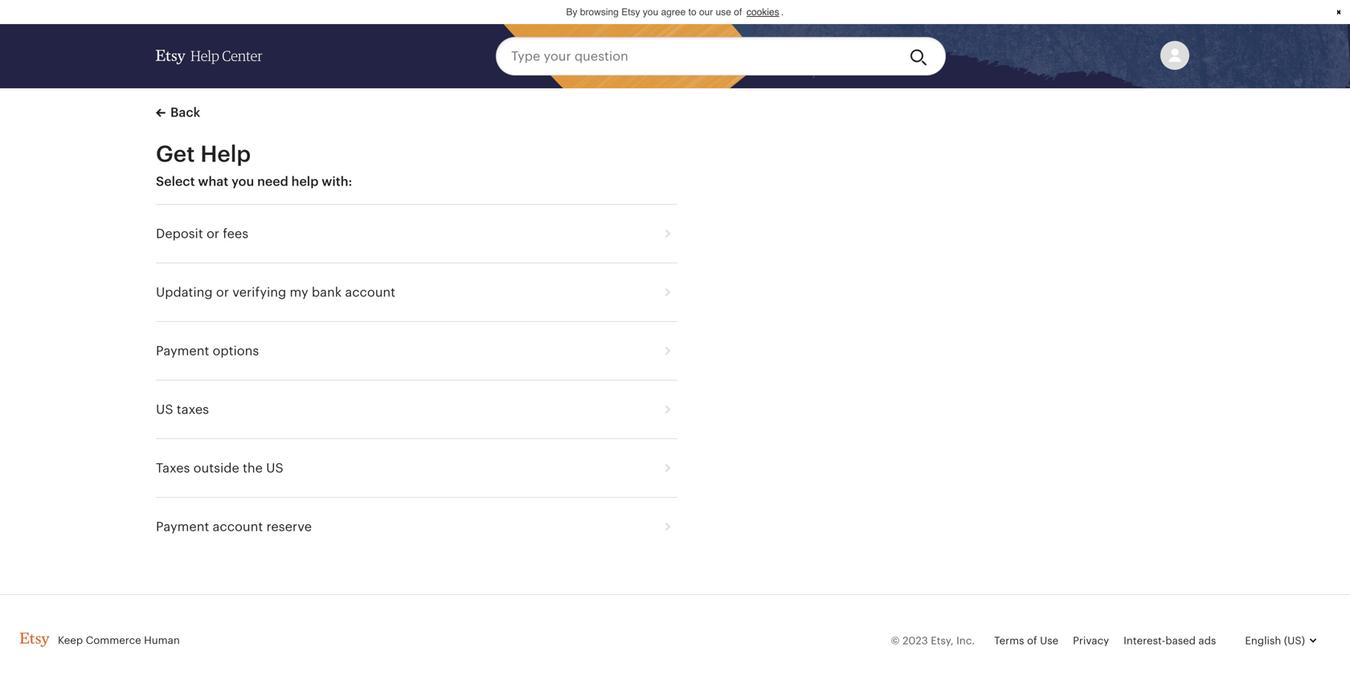 Task type: locate. For each thing, give the bounding box(es) containing it.
payment inside payment account reserve 'link'
[[156, 520, 209, 534]]

verifying
[[232, 285, 286, 300]]

payment
[[156, 344, 209, 358], [156, 520, 209, 534]]

1 vertical spatial us
[[266, 461, 283, 476]]

interest-based ads
[[1124, 635, 1216, 647]]

1 horizontal spatial you
[[643, 6, 658, 18]]

english
[[1245, 635, 1281, 647]]

us
[[156, 403, 173, 417], [266, 461, 283, 476]]

0 vertical spatial account
[[345, 285, 395, 300]]

of left use
[[1027, 635, 1037, 647]]

select
[[156, 174, 195, 189]]

0 horizontal spatial us
[[156, 403, 173, 417]]

taxes outside the us link
[[156, 440, 677, 497]]

back link
[[156, 103, 200, 122]]

1 vertical spatial of
[[1027, 635, 1037, 647]]

None search field
[[496, 37, 946, 76]]

help
[[190, 48, 219, 64], [200, 141, 251, 167]]

0 vertical spatial us
[[156, 403, 173, 417]]

payment account reserve link
[[156, 498, 677, 556]]

1 vertical spatial account
[[213, 520, 263, 534]]

use
[[1040, 635, 1059, 647]]

human
[[144, 635, 180, 647]]

options
[[213, 344, 259, 358]]

my
[[290, 285, 308, 300]]

the
[[243, 461, 263, 476]]

you right etsy
[[643, 6, 658, 18]]

1 horizontal spatial us
[[266, 461, 283, 476]]

etsy image
[[156, 50, 186, 64]]

1 vertical spatial payment
[[156, 520, 209, 534]]

0 vertical spatial payment
[[156, 344, 209, 358]]

us left "taxes"
[[156, 403, 173, 417]]

1 vertical spatial help
[[200, 141, 251, 167]]

.
[[781, 6, 784, 18]]

cookies link
[[745, 5, 781, 20]]

1 vertical spatial or
[[216, 285, 229, 300]]

or left 'verifying'
[[216, 285, 229, 300]]

0 vertical spatial you
[[643, 6, 658, 18]]

account
[[345, 285, 395, 300], [213, 520, 263, 534]]

us right the
[[266, 461, 283, 476]]

english (us) button
[[1231, 622, 1331, 661]]

deposit or fees
[[156, 227, 248, 241]]

etsy image
[[19, 633, 50, 648]]

updating or verifying my bank account link
[[156, 264, 677, 321]]

account inside 'link'
[[213, 520, 263, 534]]

of inside cookie consent dialog
[[734, 6, 742, 18]]

0 horizontal spatial of
[[734, 6, 742, 18]]

updating
[[156, 285, 213, 300]]

you right what
[[232, 174, 254, 189]]

0 horizontal spatial account
[[213, 520, 263, 534]]

by browsing etsy you agree to our use of cookies .
[[566, 6, 784, 18]]

or
[[206, 227, 219, 241], [216, 285, 229, 300]]

you
[[643, 6, 658, 18], [232, 174, 254, 189]]

english (us)
[[1245, 635, 1305, 647]]

based
[[1166, 635, 1196, 647]]

of right use
[[734, 6, 742, 18]]

0 vertical spatial of
[[734, 6, 742, 18]]

outside
[[193, 461, 239, 476]]

help
[[291, 174, 319, 189]]

terms
[[994, 635, 1024, 647]]

payment inside payment options link
[[156, 344, 209, 358]]

1 payment from the top
[[156, 344, 209, 358]]

bank
[[312, 285, 342, 300]]

payment down 'taxes'
[[156, 520, 209, 534]]

keep commerce human
[[58, 635, 180, 647]]

reserve
[[266, 520, 312, 534]]

cookie consent dialog
[[0, 0, 1350, 24]]

account right bank
[[345, 285, 395, 300]]

help right etsy icon
[[190, 48, 219, 64]]

or for updating
[[216, 285, 229, 300]]

of
[[734, 6, 742, 18], [1027, 635, 1037, 647]]

fees
[[223, 227, 248, 241]]

or for deposit
[[206, 227, 219, 241]]

1 vertical spatial you
[[232, 174, 254, 189]]

0 vertical spatial or
[[206, 227, 219, 241]]

payment left options in the bottom left of the page
[[156, 344, 209, 358]]

0 vertical spatial help
[[190, 48, 219, 64]]

help up what
[[200, 141, 251, 167]]

get help
[[156, 141, 251, 167]]

2023
[[903, 635, 928, 647]]

2 payment from the top
[[156, 520, 209, 534]]

browsing
[[580, 6, 619, 18]]

privacy
[[1073, 635, 1109, 647]]

etsy,
[[931, 635, 954, 647]]

updating or verifying my bank account
[[156, 285, 395, 300]]

account left reserve
[[213, 520, 263, 534]]

Type your question search field
[[496, 37, 897, 76]]

interest-based ads link
[[1124, 635, 1216, 647]]

or left fees
[[206, 227, 219, 241]]

payment account reserve
[[156, 520, 312, 534]]

deposit
[[156, 227, 203, 241]]



Task type: vqa. For each thing, say whether or not it's contained in the screenshot.
A in with a logo and shop banners.
no



Task type: describe. For each thing, give the bounding box(es) containing it.
payment options
[[156, 344, 259, 358]]

keep
[[58, 635, 83, 647]]

payment for payment options
[[156, 344, 209, 358]]

taxes
[[156, 461, 190, 476]]

taxes
[[177, 403, 209, 417]]

deposit or fees link
[[156, 205, 677, 263]]

help center link
[[156, 34, 262, 79]]

ads
[[1199, 635, 1216, 647]]

payment options link
[[156, 322, 677, 380]]

terms of use
[[994, 635, 1059, 647]]

1 horizontal spatial of
[[1027, 635, 1037, 647]]

by
[[566, 6, 577, 18]]

0 horizontal spatial you
[[232, 174, 254, 189]]

select what you need help with:
[[156, 174, 352, 189]]

our
[[699, 6, 713, 18]]

cookies
[[747, 6, 779, 18]]

you inside cookie consent dialog
[[643, 6, 658, 18]]

1 horizontal spatial account
[[345, 285, 395, 300]]

interest-
[[1124, 635, 1166, 647]]

need
[[257, 174, 288, 189]]

center
[[222, 48, 262, 64]]

© 2023 etsy, inc. link
[[891, 635, 975, 647]]

inc.
[[956, 635, 975, 647]]

© 2023 etsy, inc.
[[891, 635, 975, 647]]

etsy
[[621, 6, 640, 18]]

us taxes link
[[156, 381, 677, 439]]

(us)
[[1284, 635, 1305, 647]]

payment for payment account reserve
[[156, 520, 209, 534]]

back
[[170, 105, 200, 120]]

agree
[[661, 6, 686, 18]]

to
[[688, 6, 696, 18]]

commerce
[[86, 635, 141, 647]]

©
[[891, 635, 900, 647]]

us taxes
[[156, 403, 209, 417]]

with:
[[322, 174, 352, 189]]

use
[[716, 6, 731, 18]]

privacy link
[[1073, 635, 1109, 647]]

what
[[198, 174, 228, 189]]

get
[[156, 141, 195, 167]]

help center
[[190, 48, 262, 64]]

terms of use link
[[994, 635, 1059, 647]]

taxes outside the us
[[156, 461, 283, 476]]



